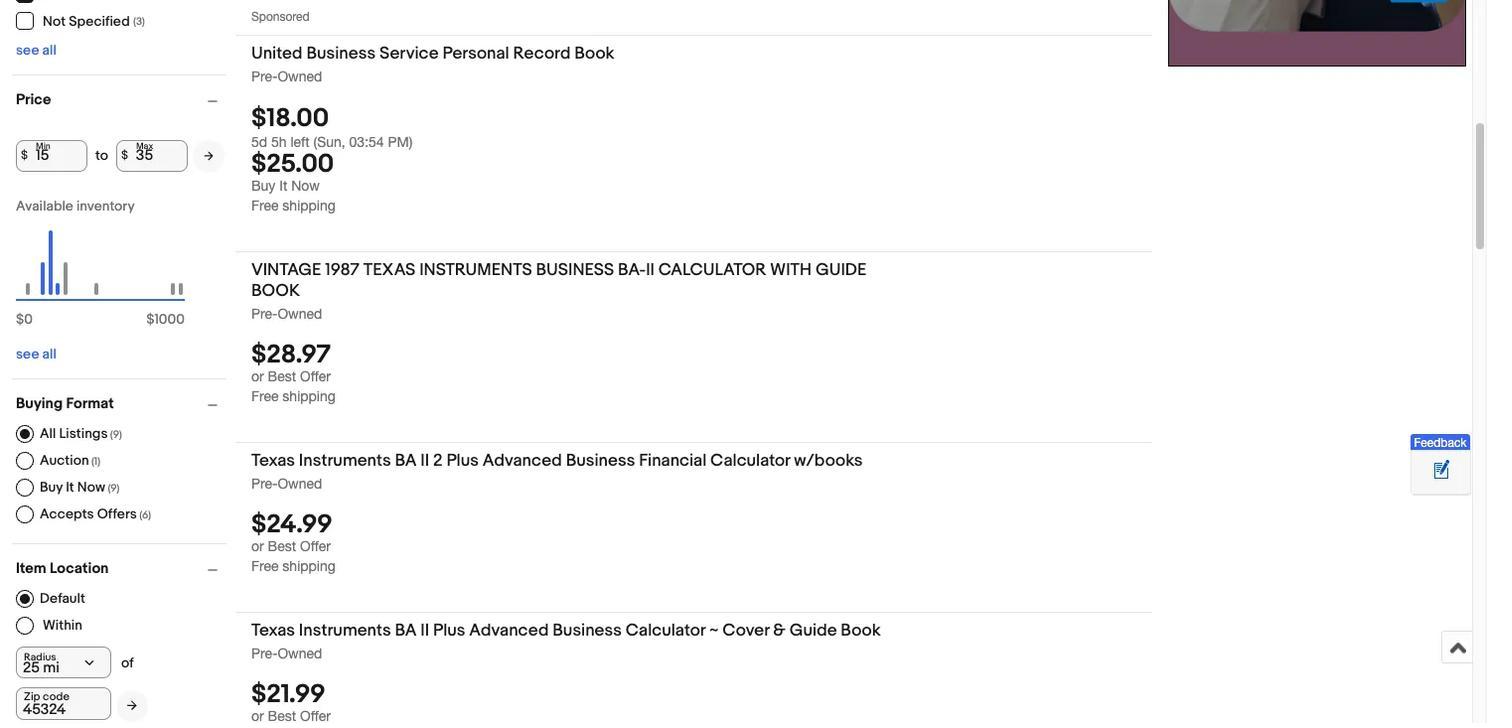 Task type: locate. For each thing, give the bounding box(es) containing it.
instruments for $24.99
[[299, 451, 391, 471]]

2 pre- from the top
[[251, 306, 278, 322]]

it down 5h
[[280, 177, 288, 193]]

ii inside vintage 1987 texas instruments business ba-ii calculator with guide book pre-owned
[[646, 260, 655, 280]]

price
[[16, 90, 51, 109]]

cover
[[723, 621, 770, 641]]

pre- down united
[[251, 69, 278, 85]]

3 owned from the top
[[278, 476, 322, 492]]

 (9) Items text field
[[105, 481, 120, 494]]

see
[[16, 41, 39, 58], [16, 345, 39, 362]]

calculator right financial
[[711, 451, 790, 471]]

buy down auction
[[40, 479, 63, 495]]

buy down 5d
[[251, 177, 276, 193]]

2 or from the top
[[251, 539, 264, 554]]

texas for $21.99
[[251, 621, 295, 641]]

instruments up $24.99
[[299, 451, 391, 471]]

$ 0
[[16, 311, 33, 327]]

apply within filter image
[[127, 700, 137, 713]]

0 vertical spatial it
[[280, 177, 288, 193]]

it
[[280, 177, 288, 193], [66, 479, 74, 495]]

0 vertical spatial (9)
[[110, 428, 122, 441]]

(6)
[[139, 508, 151, 521]]

advanced inside texas instruments ba ii plus advanced business calculator ~ cover & guide book pre-owned
[[469, 621, 549, 641]]

1 free from the top
[[251, 197, 279, 213]]

$ up buying format dropdown button
[[146, 311, 154, 327]]

with
[[771, 260, 812, 280]]

0 horizontal spatial calculator
[[626, 621, 706, 641]]

ii inside texas instruments ba ii 2 plus advanced business financial calculator w/books pre-owned
[[421, 451, 429, 471]]

Maximum value $35 text field
[[116, 140, 188, 171]]

2 free from the top
[[251, 388, 279, 404]]

pre- inside texas instruments ba ii 2 plus advanced business financial calculator w/books pre-owned
[[251, 476, 278, 492]]

0 vertical spatial advanced
[[483, 451, 562, 471]]

or inside '$24.99 or best offer free shipping'
[[251, 539, 264, 554]]

shipping for $28.97
[[283, 388, 336, 404]]

financial
[[639, 451, 707, 471]]

of
[[121, 654, 134, 671]]

2 instruments from the top
[[299, 621, 391, 641]]

$24.99 or best offer free shipping
[[251, 510, 336, 574]]

1 offer from the top
[[300, 368, 331, 384]]

all
[[42, 41, 57, 58], [42, 345, 57, 362]]

1 horizontal spatial it
[[280, 177, 288, 193]]

ii
[[646, 260, 655, 280], [421, 451, 429, 471], [421, 621, 429, 641]]

2 see all button from the top
[[16, 345, 57, 362]]

$
[[21, 148, 28, 163], [121, 148, 128, 163], [16, 311, 24, 327], [146, 311, 154, 327]]

2 offer from the top
[[300, 539, 331, 554]]

texas inside texas instruments ba ii plus advanced business calculator ~ cover & guide book pre-owned
[[251, 621, 295, 641]]

~
[[709, 621, 719, 641]]

0 vertical spatial ba
[[395, 451, 417, 471]]

1 vertical spatial book
[[841, 621, 881, 641]]

see down 0
[[16, 345, 39, 362]]

best for $24.99
[[268, 539, 296, 554]]

1 horizontal spatial now
[[291, 177, 320, 193]]

1 vertical spatial all
[[42, 345, 57, 362]]

0 vertical spatial now
[[291, 177, 320, 193]]

1 instruments from the top
[[299, 451, 391, 471]]

0 horizontal spatial it
[[66, 479, 74, 495]]

listings
[[59, 425, 108, 442]]

0 vertical spatial plus
[[447, 451, 479, 471]]

$18.00 5d 5h left (sun, 03:54 pm) $25.00 buy it now free shipping
[[251, 103, 413, 213]]

calculator inside texas instruments ba ii 2 plus advanced business financial calculator w/books pre-owned
[[711, 451, 790, 471]]

1 vertical spatial now
[[77, 479, 105, 495]]

3 free from the top
[[251, 558, 279, 574]]

0 horizontal spatial buy
[[40, 479, 63, 495]]

1 vertical spatial ii
[[421, 451, 429, 471]]

1 best from the top
[[268, 368, 296, 384]]

3 shipping from the top
[[283, 558, 336, 574]]

calculator
[[711, 451, 790, 471], [626, 621, 706, 641]]

see all
[[16, 41, 57, 58], [16, 345, 57, 362]]

0 vertical spatial texas
[[251, 451, 295, 471]]

(1)
[[91, 455, 100, 468]]

offer inside '$24.99 or best offer free shipping'
[[300, 539, 331, 554]]

2 vertical spatial shipping
[[283, 558, 336, 574]]

(9) up offers
[[108, 481, 120, 494]]

(3)
[[133, 15, 145, 28]]

0 horizontal spatial book
[[575, 44, 615, 64]]

shipping down $28.97
[[283, 388, 336, 404]]

pre-
[[251, 69, 278, 85], [251, 306, 278, 322], [251, 476, 278, 492], [251, 646, 278, 662]]

free
[[251, 197, 279, 213], [251, 388, 279, 404], [251, 558, 279, 574]]

1 vertical spatial texas
[[251, 621, 295, 641]]

united business service personal record book heading
[[251, 44, 615, 64]]

to
[[95, 147, 108, 164]]

1 vertical spatial see all button
[[16, 345, 57, 362]]

accepts offers (6)
[[40, 505, 151, 522]]

(sun,
[[314, 134, 346, 150]]

texas up $21.99
[[251, 621, 295, 641]]

advanced
[[483, 451, 562, 471], [469, 621, 549, 641]]

pre- up $24.99
[[251, 476, 278, 492]]

book
[[575, 44, 615, 64], [841, 621, 881, 641]]

Minimum value $15 text field
[[16, 140, 87, 171]]

0 vertical spatial see all button
[[16, 41, 57, 58]]

owned
[[278, 69, 322, 85], [278, 306, 322, 322], [278, 476, 322, 492], [278, 646, 322, 662]]

1 vertical spatial offer
[[300, 539, 331, 554]]

or
[[251, 368, 264, 384], [251, 539, 264, 554]]

advanced inside texas instruments ba ii 2 plus advanced business financial calculator w/books pre-owned
[[483, 451, 562, 471]]

see all button
[[16, 41, 57, 58], [16, 345, 57, 362]]

inventory
[[76, 197, 135, 214]]

pre- down book
[[251, 306, 278, 322]]

1 owned from the top
[[278, 69, 322, 85]]

2 shipping from the top
[[283, 388, 336, 404]]

shipping
[[283, 197, 336, 213], [283, 388, 336, 404], [283, 558, 336, 574]]

texas instruments ba ii 2 plus advanced business financial calculator w/books pre-owned
[[251, 451, 863, 492]]

1 vertical spatial ba
[[395, 621, 417, 641]]

it down auction (1)
[[66, 479, 74, 495]]

0 vertical spatial buy
[[251, 177, 276, 193]]

free inside $28.97 or best offer free shipping
[[251, 388, 279, 404]]

2 see from the top
[[16, 345, 39, 362]]

all down not
[[42, 41, 57, 58]]

now down left
[[291, 177, 320, 193]]

1 vertical spatial free
[[251, 388, 279, 404]]

texas up $24.99
[[251, 451, 295, 471]]

format
[[66, 394, 114, 413]]

book inside united business service personal record book pre-owned
[[575, 44, 615, 64]]

or inside $28.97 or best offer free shipping
[[251, 368, 264, 384]]

owned up $21.99
[[278, 646, 322, 662]]

None text field
[[16, 687, 111, 720]]

2 ba from the top
[[395, 621, 417, 641]]

see up price on the top left
[[16, 41, 39, 58]]

ba for $21.99
[[395, 621, 417, 641]]

1987
[[325, 260, 360, 280]]

instruments for $21.99
[[299, 621, 391, 641]]

offer for $24.99
[[300, 539, 331, 554]]

vintage 1987 texas instruments business ba-ii calculator with guide book heading
[[251, 260, 867, 301]]

2 vertical spatial ii
[[421, 621, 429, 641]]

now down (1) items text field
[[77, 479, 105, 495]]

see all down not
[[16, 41, 57, 58]]

$28.97
[[251, 340, 331, 370]]

all
[[40, 425, 56, 442]]

best inside '$24.99 or best offer free shipping'
[[268, 539, 296, 554]]

ii for $21.99
[[421, 621, 429, 641]]

2 texas from the top
[[251, 621, 295, 641]]

book right guide
[[841, 621, 881, 641]]

shipping down $24.99
[[283, 558, 336, 574]]

offer
[[300, 368, 331, 384], [300, 539, 331, 554]]

2 all from the top
[[42, 345, 57, 362]]

plus inside texas instruments ba ii plus advanced business calculator ~ cover & guide book pre-owned
[[433, 621, 466, 641]]

owned down united
[[278, 69, 322, 85]]

price button
[[16, 90, 227, 109]]

see all button down not
[[16, 41, 57, 58]]

owned inside texas instruments ba ii 2 plus advanced business financial calculator w/books pre-owned
[[278, 476, 322, 492]]

book
[[251, 281, 300, 301]]

best
[[268, 368, 296, 384], [268, 539, 296, 554]]

free for $28.97
[[251, 388, 279, 404]]

ba inside texas instruments ba ii 2 plus advanced business financial calculator w/books pre-owned
[[395, 451, 417, 471]]

default
[[40, 590, 85, 607]]

see all button down 0
[[16, 345, 57, 362]]

instruments inside texas instruments ba ii plus advanced business calculator ~ cover & guide book pre-owned
[[299, 621, 391, 641]]

best for $28.97
[[268, 368, 296, 384]]

shipping for $24.99
[[283, 558, 336, 574]]

0 vertical spatial shipping
[[283, 197, 336, 213]]

1 horizontal spatial calculator
[[711, 451, 790, 471]]

 (6) Items text field
[[137, 508, 151, 521]]

0 horizontal spatial now
[[77, 479, 105, 495]]

2 see all from the top
[[16, 345, 57, 362]]

texas instruments ba ii plus advanced business calculator ~ cover & guide book heading
[[251, 621, 881, 641]]

4 pre- from the top
[[251, 646, 278, 662]]

ba
[[395, 451, 417, 471], [395, 621, 417, 641]]

calculator
[[659, 260, 767, 280]]

1 shipping from the top
[[283, 197, 336, 213]]

1 vertical spatial (9)
[[108, 481, 120, 494]]

texas instruments ba ii plus advanced business calculator ~ cover & guide book pre-owned
[[251, 621, 881, 662]]

0 vertical spatial see
[[16, 41, 39, 58]]

texas
[[251, 451, 295, 471], [251, 621, 295, 641]]

0 vertical spatial ii
[[646, 260, 655, 280]]

texas
[[363, 260, 416, 280]]

$ 1000
[[146, 311, 185, 327]]

$25.00
[[251, 149, 334, 179]]

ii inside texas instruments ba ii plus advanced business calculator ~ cover & guide book pre-owned
[[421, 621, 429, 641]]

business
[[536, 260, 614, 280]]

buy inside the $18.00 5d 5h left (sun, 03:54 pm) $25.00 buy it now free shipping
[[251, 177, 276, 193]]

$28.97 or best offer free shipping
[[251, 340, 336, 404]]

united
[[251, 44, 303, 64]]

0 vertical spatial calculator
[[711, 451, 790, 471]]

0 vertical spatial offer
[[300, 368, 331, 384]]

free down $25.00
[[251, 197, 279, 213]]

0 vertical spatial instruments
[[299, 451, 391, 471]]

shipping down $25.00
[[283, 197, 336, 213]]

book inside texas instruments ba ii plus advanced business calculator ~ cover & guide book pre-owned
[[841, 621, 881, 641]]

instruments
[[299, 451, 391, 471], [299, 621, 391, 641]]

ba for $24.99
[[395, 451, 417, 471]]

1 vertical spatial advanced
[[469, 621, 549, 641]]

4 owned from the top
[[278, 646, 322, 662]]

free inside '$24.99 or best offer free shipping'
[[251, 558, 279, 574]]

1 vertical spatial plus
[[433, 621, 466, 641]]

1 vertical spatial instruments
[[299, 621, 391, 641]]

buy
[[251, 177, 276, 193], [40, 479, 63, 495]]

free down $24.99
[[251, 558, 279, 574]]

0 vertical spatial best
[[268, 368, 296, 384]]

offer inside $28.97 or best offer free shipping
[[300, 368, 331, 384]]

shipping inside $28.97 or best offer free shipping
[[283, 388, 336, 404]]

1 see all button from the top
[[16, 41, 57, 58]]

1 ba from the top
[[395, 451, 417, 471]]

book right record
[[575, 44, 615, 64]]

advertisement region
[[1169, 0, 1467, 67]]

1 vertical spatial see
[[16, 345, 39, 362]]

guide
[[790, 621, 837, 641]]

1 horizontal spatial book
[[841, 621, 881, 641]]

business
[[307, 44, 376, 64], [566, 451, 635, 471], [553, 621, 622, 641]]

1 vertical spatial business
[[566, 451, 635, 471]]

1000
[[154, 311, 185, 327]]

0 vertical spatial free
[[251, 197, 279, 213]]

0 vertical spatial see all
[[16, 41, 57, 58]]

owned inside texas instruments ba ii plus advanced business calculator ~ cover & guide book pre-owned
[[278, 646, 322, 662]]

not
[[43, 13, 66, 30]]

ba inside texas instruments ba ii plus advanced business calculator ~ cover & guide book pre-owned
[[395, 621, 417, 641]]

left
[[291, 134, 310, 150]]

1 or from the top
[[251, 368, 264, 384]]

3 pre- from the top
[[251, 476, 278, 492]]

1 vertical spatial buy
[[40, 479, 63, 495]]

texas inside texas instruments ba ii 2 plus advanced business financial calculator w/books pre-owned
[[251, 451, 295, 471]]

business inside united business service personal record book pre-owned
[[307, 44, 376, 64]]

1 pre- from the top
[[251, 69, 278, 85]]

free down $28.97
[[251, 388, 279, 404]]

2 vertical spatial business
[[553, 621, 622, 641]]

0 vertical spatial book
[[575, 44, 615, 64]]

1 vertical spatial calculator
[[626, 621, 706, 641]]

1 texas from the top
[[251, 451, 295, 471]]

owned down book
[[278, 306, 322, 322]]

1 vertical spatial best
[[268, 539, 296, 554]]

business inside texas instruments ba ii 2 plus advanced business financial calculator w/books pre-owned
[[566, 451, 635, 471]]

1 horizontal spatial buy
[[251, 177, 276, 193]]

$ up available at the left top of page
[[21, 148, 28, 163]]

0 vertical spatial all
[[42, 41, 57, 58]]

2 owned from the top
[[278, 306, 322, 322]]

(9)
[[110, 428, 122, 441], [108, 481, 120, 494]]

calculator left ~ at bottom
[[626, 621, 706, 641]]

2 best from the top
[[268, 539, 296, 554]]

owned up $24.99
[[278, 476, 322, 492]]

1 vertical spatial shipping
[[283, 388, 336, 404]]

1 vertical spatial or
[[251, 539, 264, 554]]

best inside $28.97 or best offer free shipping
[[268, 368, 296, 384]]

2 vertical spatial free
[[251, 558, 279, 574]]

plus
[[447, 451, 479, 471], [433, 621, 466, 641]]

(9) down buying format dropdown button
[[110, 428, 122, 441]]

0 vertical spatial or
[[251, 368, 264, 384]]

1 vertical spatial see all
[[16, 345, 57, 362]]

pre- up $21.99
[[251, 646, 278, 662]]

0 vertical spatial business
[[307, 44, 376, 64]]

instruments up $21.99
[[299, 621, 391, 641]]

instruments inside texas instruments ba ii 2 plus advanced business financial calculator w/books pre-owned
[[299, 451, 391, 471]]

all up buying
[[42, 345, 57, 362]]

see all down 0
[[16, 345, 57, 362]]

shipping inside '$24.99 or best offer free shipping'
[[283, 558, 336, 574]]

personal
[[443, 44, 510, 64]]

1 see from the top
[[16, 41, 39, 58]]



Task type: vqa. For each thing, say whether or not it's contained in the screenshot.
03:54
yes



Task type: describe. For each thing, give the bounding box(es) containing it.
owned inside vintage 1987 texas instruments business ba-ii calculator with guide book pre-owned
[[278, 306, 322, 322]]

texas instruments ba ii 2 plus advanced business financial calculator w/books heading
[[251, 451, 863, 471]]

$24.99
[[251, 510, 333, 541]]

not specified (3)
[[43, 13, 145, 30]]

offers
[[97, 505, 137, 522]]

vintage 1987 texas instruments business ba-ii calculator with guide book link
[[251, 260, 898, 305]]

0
[[24, 311, 33, 327]]

texas for $24.99
[[251, 451, 295, 471]]

united business service personal record book pre-owned
[[251, 44, 615, 85]]

graph of available inventory between $15.0 and $35.0 image
[[16, 197, 185, 337]]

offer for $28.97
[[300, 368, 331, 384]]

available
[[16, 197, 73, 214]]

free inside the $18.00 5d 5h left (sun, 03:54 pm) $25.00 buy it now free shipping
[[251, 197, 279, 213]]

(9) inside buy it now (9)
[[108, 481, 120, 494]]

default link
[[16, 590, 85, 608]]

03:54
[[349, 134, 384, 150]]

texas instruments ba ii plus advanced business calculator ~ cover & guide book link
[[251, 621, 898, 645]]

5d
[[251, 134, 267, 150]]

instruments
[[420, 260, 532, 280]]

united business service personal record book link
[[251, 44, 898, 68]]

vintage 1987 texas instruments business ba-ii calculator with guide book pre-owned
[[251, 260, 867, 322]]

 (9) Items text field
[[108, 428, 122, 441]]

owned inside united business service personal record book pre-owned
[[278, 69, 322, 85]]

w/books
[[794, 451, 863, 471]]

buying
[[16, 394, 63, 413]]

feedback
[[1415, 436, 1467, 450]]

or for $24.99
[[251, 539, 264, 554]]

plus inside texas instruments ba ii 2 plus advanced business financial calculator w/books pre-owned
[[447, 451, 479, 471]]

ii for $24.99
[[421, 451, 429, 471]]

item location
[[16, 559, 109, 578]]

item
[[16, 559, 46, 578]]

shipping inside the $18.00 5d 5h left (sun, 03:54 pm) $25.00 buy it now free shipping
[[283, 197, 336, 213]]

1 see all from the top
[[16, 41, 57, 58]]

5h
[[271, 134, 287, 150]]

or for $28.97
[[251, 368, 264, 384]]

available inventory
[[16, 197, 135, 214]]

service
[[380, 44, 439, 64]]

all listings (9)
[[40, 425, 122, 442]]

within
[[43, 617, 82, 634]]

pre- inside vintage 1987 texas instruments business ba-ii calculator with guide book pre-owned
[[251, 306, 278, 322]]

it inside the $18.00 5d 5h left (sun, 03:54 pm) $25.00 buy it now free shipping
[[280, 177, 288, 193]]

pre- inside united business service personal record book pre-owned
[[251, 69, 278, 85]]

guide
[[816, 260, 867, 280]]

$ right to
[[121, 148, 128, 163]]

$21.99
[[251, 680, 326, 711]]

business inside texas instruments ba ii plus advanced business calculator ~ cover & guide book pre-owned
[[553, 621, 622, 641]]

auction
[[40, 452, 89, 469]]

specified
[[69, 13, 130, 30]]

buying format button
[[16, 394, 227, 413]]

free for $24.99
[[251, 558, 279, 574]]

vintage
[[251, 260, 321, 280]]

texas instruments ba ii 2 plus advanced business financial calculator w/books link
[[251, 451, 898, 475]]

buying format
[[16, 394, 114, 413]]

$18.00
[[251, 103, 329, 134]]

buy it now (9)
[[40, 479, 120, 495]]

&
[[774, 621, 786, 641]]

auction (1)
[[40, 452, 100, 469]]

1 all from the top
[[42, 41, 57, 58]]

record
[[513, 44, 571, 64]]

pm)
[[388, 134, 413, 150]]

$ up buying
[[16, 311, 24, 327]]

pre- inside texas instruments ba ii plus advanced business calculator ~ cover & guide book pre-owned
[[251, 646, 278, 662]]

item location button
[[16, 559, 227, 578]]

 (1) Items text field
[[89, 455, 100, 468]]

1 vertical spatial it
[[66, 479, 74, 495]]

calculator inside texas instruments ba ii plus advanced business calculator ~ cover & guide book pre-owned
[[626, 621, 706, 641]]

(9) inside all listings (9)
[[110, 428, 122, 441]]

location
[[50, 559, 109, 578]]

accepts
[[40, 505, 94, 522]]

ba-
[[618, 260, 646, 280]]

now inside the $18.00 5d 5h left (sun, 03:54 pm) $25.00 buy it now free shipping
[[291, 177, 320, 193]]

2
[[433, 451, 443, 471]]



